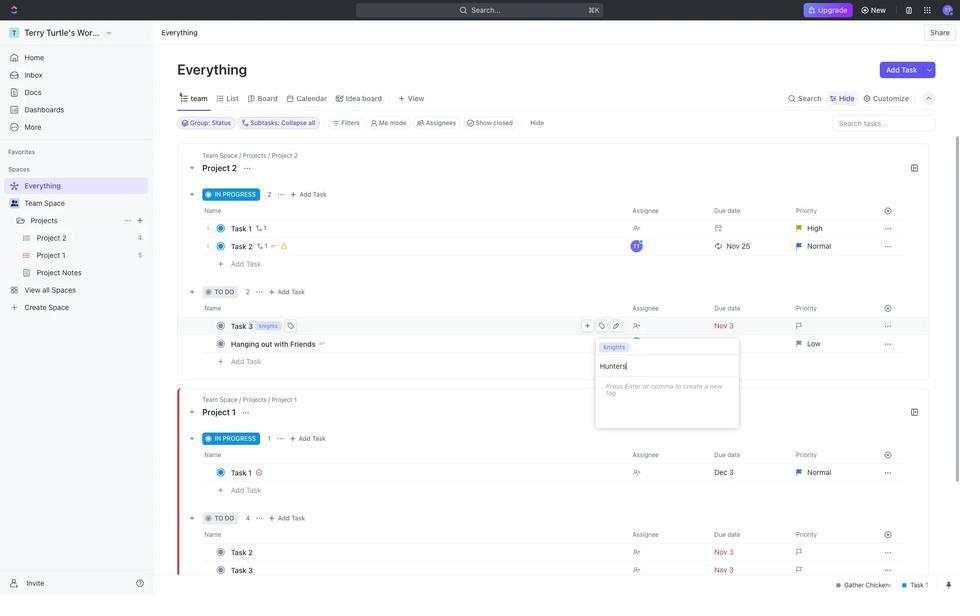 Task type: describe. For each thing, give the bounding box(es) containing it.
task 2
[[231, 242, 253, 251]]

new
[[871, 6, 886, 14]]

hanging
[[231, 340, 259, 348]]

to do for 1
[[215, 515, 234, 522]]

projects
[[31, 216, 58, 225]]

out
[[261, 340, 272, 348]]

team space link
[[25, 195, 146, 212]]

1 button for 1
[[254, 223, 268, 234]]

enter
[[625, 382, 641, 390]]

customize button
[[860, 91, 913, 106]]

project 1
[[202, 408, 238, 417]]

search...
[[472, 6, 501, 14]]

team space
[[25, 199, 65, 208]]

project 2
[[202, 164, 239, 173]]

spaces
[[8, 166, 30, 173]]

home
[[25, 53, 44, 62]]

1 task 3 from the top
[[231, 322, 253, 330]]

‎task 1
[[231, 469, 252, 477]]

projects link
[[31, 213, 120, 229]]

press
[[606, 382, 623, 390]]

create
[[683, 382, 703, 390]]

team
[[191, 94, 208, 102]]

team
[[25, 199, 42, 208]]

⌘k
[[589, 6, 600, 14]]

2 for task 2
[[248, 242, 253, 251]]

sidebar navigation
[[0, 20, 153, 596]]

task 1
[[231, 224, 252, 233]]

a
[[705, 382, 708, 390]]

list
[[227, 94, 239, 102]]

search button
[[785, 91, 825, 106]]

press enter or comma to create a new tag
[[606, 382, 723, 397]]

project for project 1
[[202, 408, 230, 417]]

1 3 from the top
[[248, 322, 253, 330]]

1 task 3 link from the top
[[229, 319, 625, 334]]

2 for project 2
[[232, 164, 237, 173]]

list link
[[225, 91, 239, 106]]

in progress for 1
[[215, 435, 256, 443]]

upgrade link
[[804, 3, 853, 17]]

2 3 from the top
[[248, 566, 253, 575]]

home link
[[4, 50, 148, 66]]

docs
[[25, 88, 41, 97]]

hide inside dropdown button
[[840, 94, 855, 102]]

hide inside button
[[531, 119, 544, 127]]

assignees button
[[413, 117, 461, 129]]

in progress for 2
[[215, 191, 256, 198]]

inbox
[[25, 71, 42, 79]]

calendar
[[297, 94, 327, 102]]

team link
[[189, 91, 208, 106]]

idea
[[346, 94, 360, 102]]

favorites button
[[4, 146, 39, 158]]

2 for ‎task 2
[[248, 548, 253, 557]]

board
[[258, 94, 278, 102]]

0 vertical spatial everything
[[162, 28, 198, 37]]

idea board link
[[344, 91, 382, 106]]

progress for project 2
[[223, 191, 256, 198]]

invite
[[27, 579, 44, 588]]

calendar link
[[295, 91, 327, 106]]

with
[[274, 340, 289, 348]]

‎task 2 link
[[229, 545, 625, 560]]



Task type: locate. For each thing, give the bounding box(es) containing it.
task 3
[[231, 322, 253, 330], [231, 566, 253, 575]]

progress for project 1
[[223, 435, 256, 443]]

1 vertical spatial to do
[[215, 515, 234, 522]]

0 vertical spatial task 3 link
[[229, 319, 625, 334]]

0 vertical spatial project
[[202, 164, 230, 173]]

1 vertical spatial 3
[[248, 566, 253, 575]]

2 in progress from the top
[[215, 435, 256, 443]]

idea board
[[346, 94, 382, 102]]

3
[[248, 322, 253, 330], [248, 566, 253, 575]]

0 vertical spatial do
[[225, 288, 234, 296]]

1 do from the top
[[225, 288, 234, 296]]

0 vertical spatial to
[[215, 288, 223, 296]]

2
[[232, 164, 237, 173], [268, 191, 272, 198], [248, 242, 253, 251], [246, 288, 250, 296], [248, 548, 253, 557]]

to do left 4 at the bottom left
[[215, 515, 234, 522]]

assignees
[[426, 119, 456, 127]]

do for 1
[[225, 515, 234, 522]]

2 project from the top
[[202, 408, 230, 417]]

1
[[248, 224, 252, 233], [264, 224, 267, 232], [265, 242, 268, 250], [232, 408, 236, 417], [268, 435, 271, 443], [248, 469, 252, 477]]

0 vertical spatial progress
[[223, 191, 256, 198]]

1 button right the task 2
[[255, 241, 269, 252]]

0 vertical spatial 3
[[248, 322, 253, 330]]

Search or Create New text field
[[596, 355, 739, 377]]

4
[[246, 515, 250, 522]]

new button
[[857, 2, 893, 18]]

to for project 2
[[215, 288, 223, 296]]

1 ‎task from the top
[[231, 469, 247, 477]]

add task button
[[881, 62, 924, 78], [287, 189, 331, 201], [226, 258, 265, 270], [266, 286, 309, 299], [226, 356, 265, 368], [287, 433, 330, 445], [226, 485, 265, 497], [266, 513, 309, 525]]

1 vertical spatial ‎task
[[231, 548, 247, 557]]

do
[[225, 288, 234, 296], [225, 515, 234, 522]]

search
[[799, 94, 822, 102]]

hide button
[[526, 117, 548, 129]]

tree containing team space
[[4, 178, 148, 316]]

share
[[931, 28, 950, 37]]

knights
[[604, 344, 626, 351], [604, 344, 626, 351]]

1 vertical spatial in progress
[[215, 435, 256, 443]]

favorites
[[8, 148, 35, 156]]

task 3 link up hanging out with friends link at the bottom of the page
[[229, 319, 625, 334]]

1 in progress from the top
[[215, 191, 256, 198]]

tree inside sidebar navigation
[[4, 178, 148, 316]]

everything
[[162, 28, 198, 37], [177, 61, 250, 78]]

progress
[[223, 191, 256, 198], [223, 435, 256, 443]]

‎task 2
[[231, 548, 253, 557]]

progress down project 2
[[223, 191, 256, 198]]

0 horizontal spatial hide
[[531, 119, 544, 127]]

task
[[902, 65, 918, 74], [313, 191, 327, 198], [231, 224, 247, 233], [231, 242, 247, 251], [246, 260, 261, 268], [291, 288, 305, 296], [231, 322, 247, 330], [246, 357, 261, 366], [312, 435, 326, 443], [246, 486, 261, 495], [292, 515, 305, 522], [231, 566, 247, 575]]

1 vertical spatial to
[[676, 382, 682, 390]]

1 button right "task 1"
[[254, 223, 268, 234]]

‎task for ‎task 1
[[231, 469, 247, 477]]

1 vertical spatial task 3
[[231, 566, 253, 575]]

2 do from the top
[[225, 515, 234, 522]]

0 vertical spatial ‎task
[[231, 469, 247, 477]]

1 vertical spatial progress
[[223, 435, 256, 443]]

1 horizontal spatial hide
[[840, 94, 855, 102]]

to inside "press enter or comma to create a new tag"
[[676, 382, 682, 390]]

project
[[202, 164, 230, 173], [202, 408, 230, 417]]

1 vertical spatial in
[[215, 435, 221, 443]]

everything link
[[159, 27, 200, 39]]

friends
[[290, 340, 316, 348]]

in down project 2
[[215, 191, 221, 198]]

project for project 2
[[202, 164, 230, 173]]

Search tasks... text field
[[833, 116, 936, 131]]

upgrade
[[819, 6, 848, 14]]

2 to do from the top
[[215, 515, 234, 522]]

3 down ‎task 2
[[248, 566, 253, 575]]

to for project 1
[[215, 515, 223, 522]]

‎task for ‎task 2
[[231, 548, 247, 557]]

1 button
[[254, 223, 268, 234], [255, 241, 269, 252]]

do down the task 2
[[225, 288, 234, 296]]

tree
[[4, 178, 148, 316]]

0 vertical spatial to do
[[215, 288, 234, 296]]

hanging out with friends
[[231, 340, 316, 348]]

0 vertical spatial hide
[[840, 94, 855, 102]]

2 in from the top
[[215, 435, 221, 443]]

do for 2
[[225, 288, 234, 296]]

to do down the task 2
[[215, 288, 234, 296]]

‎task 1 link
[[229, 465, 625, 480]]

in for 2
[[215, 191, 221, 198]]

dashboards link
[[4, 102, 148, 118]]

dashboards
[[25, 105, 64, 114]]

1 vertical spatial project
[[202, 408, 230, 417]]

new
[[710, 382, 723, 390]]

0 vertical spatial 1 button
[[254, 223, 268, 234]]

‎task up 4 at the bottom left
[[231, 469, 247, 477]]

customize
[[874, 94, 909, 102]]

2 progress from the top
[[223, 435, 256, 443]]

0 vertical spatial in
[[215, 191, 221, 198]]

space
[[44, 199, 65, 208]]

2 task 3 link from the top
[[229, 563, 625, 578]]

in for 1
[[215, 435, 221, 443]]

2 ‎task from the top
[[231, 548, 247, 557]]

1 vertical spatial task 3 link
[[229, 563, 625, 578]]

3 up hanging
[[248, 322, 253, 330]]

1 progress from the top
[[223, 191, 256, 198]]

1 vertical spatial do
[[225, 515, 234, 522]]

to do for 2
[[215, 288, 234, 296]]

0 vertical spatial in progress
[[215, 191, 256, 198]]

tag
[[606, 389, 616, 397]]

in down 'project 1'
[[215, 435, 221, 443]]

comma
[[651, 382, 674, 390]]

hide
[[840, 94, 855, 102], [531, 119, 544, 127]]

1 project from the top
[[202, 164, 230, 173]]

task 3 link down the ‎task 2 link at bottom
[[229, 563, 625, 578]]

hide button
[[827, 91, 858, 106]]

add task
[[887, 65, 918, 74], [300, 191, 327, 198], [231, 260, 261, 268], [278, 288, 305, 296], [231, 357, 261, 366], [299, 435, 326, 443], [231, 486, 261, 495], [278, 515, 305, 522]]

in
[[215, 191, 221, 198], [215, 435, 221, 443]]

2 vertical spatial to
[[215, 515, 223, 522]]

to
[[215, 288, 223, 296], [676, 382, 682, 390], [215, 515, 223, 522]]

0 vertical spatial task 3
[[231, 322, 253, 330]]

docs link
[[4, 84, 148, 101]]

‎task
[[231, 469, 247, 477], [231, 548, 247, 557]]

1 to do from the top
[[215, 288, 234, 296]]

progress down 'project 1'
[[223, 435, 256, 443]]

hanging out with friends link
[[229, 337, 625, 351]]

2 task 3 from the top
[[231, 566, 253, 575]]

share button
[[925, 25, 956, 41]]

add
[[887, 65, 900, 74], [300, 191, 311, 198], [231, 260, 244, 268], [278, 288, 290, 296], [231, 357, 244, 366], [299, 435, 311, 443], [231, 486, 244, 495], [278, 515, 290, 522]]

do left 4 at the bottom left
[[225, 515, 234, 522]]

board
[[362, 94, 382, 102]]

board link
[[256, 91, 278, 106]]

task 3 up hanging
[[231, 322, 253, 330]]

in progress down project 2
[[215, 191, 256, 198]]

task 3 link
[[229, 319, 625, 334], [229, 563, 625, 578]]

in progress
[[215, 191, 256, 198], [215, 435, 256, 443]]

1 vertical spatial hide
[[531, 119, 544, 127]]

user group image
[[10, 200, 18, 207]]

1 vertical spatial 1 button
[[255, 241, 269, 252]]

or
[[643, 382, 649, 390]]

in progress down 'project 1'
[[215, 435, 256, 443]]

1 vertical spatial everything
[[177, 61, 250, 78]]

inbox link
[[4, 67, 148, 83]]

1 in from the top
[[215, 191, 221, 198]]

task 3 down ‎task 2
[[231, 566, 253, 575]]

‎task down 4 at the bottom left
[[231, 548, 247, 557]]

to do
[[215, 288, 234, 296], [215, 515, 234, 522]]

1 button for 2
[[255, 241, 269, 252]]



Task type: vqa. For each thing, say whether or not it's contained in the screenshot.
'team space' link at the top of the page
yes



